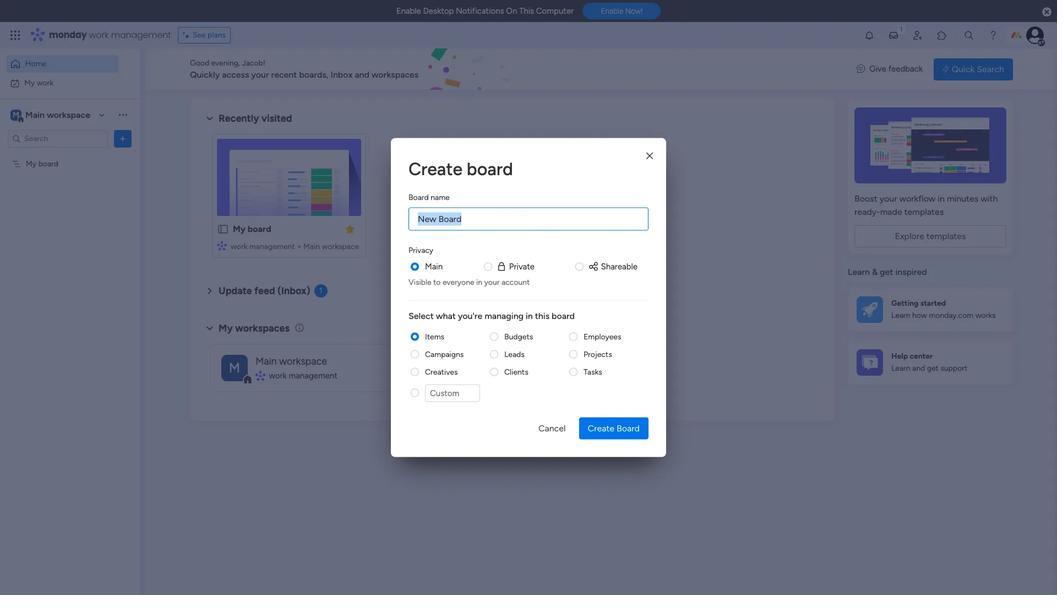 Task type: vqa. For each thing, say whether or not it's contained in the screenshot.
right 'v2 user feedback' icon
no



Task type: locate. For each thing, give the bounding box(es) containing it.
0 horizontal spatial m
[[13, 110, 19, 119]]

get right &
[[880, 267, 894, 277]]

get inside help center learn and get support
[[928, 364, 939, 373]]

learn
[[848, 267, 870, 277], [892, 311, 911, 320], [892, 364, 911, 373]]

0 vertical spatial get
[[880, 267, 894, 277]]

my board right public board icon
[[233, 224, 271, 234]]

visited
[[262, 112, 292, 125]]

feedback
[[889, 64, 923, 74]]

1 vertical spatial workspace
[[322, 242, 359, 251]]

templates
[[905, 207, 944, 217], [927, 231, 967, 241]]

my right close my workspaces 'icon'
[[219, 322, 233, 334]]

work down home
[[37, 78, 54, 87]]

work management > main workspace
[[231, 242, 359, 251]]

work right component image
[[231, 242, 248, 251]]

workspaces
[[372, 69, 419, 80], [235, 322, 290, 334]]

explore
[[896, 231, 925, 241]]

center
[[910, 351, 934, 361]]

leads
[[505, 349, 525, 359]]

create up the name
[[409, 158, 463, 179]]

create right cancel
[[588, 423, 615, 433]]

close recently visited image
[[203, 112, 217, 125]]

0 horizontal spatial and
[[355, 69, 370, 80]]

0 horizontal spatial in
[[477, 277, 483, 286]]

2 horizontal spatial in
[[938, 193, 945, 204]]

1 vertical spatial board
[[617, 423, 640, 433]]

learn down help
[[892, 364, 911, 373]]

0 horizontal spatial enable
[[396, 6, 421, 16]]

in right everyone
[[477, 277, 483, 286]]

my right public board icon
[[233, 224, 246, 234]]

my board down search in workspace field
[[26, 159, 58, 168]]

update
[[219, 285, 252, 297]]

feed
[[255, 285, 275, 297]]

quick search button
[[934, 58, 1014, 80]]

1 horizontal spatial create
[[588, 423, 615, 433]]

monday work management
[[49, 29, 171, 41]]

templates down workflow
[[905, 207, 944, 217]]

0 horizontal spatial your
[[251, 69, 269, 80]]

main workspace inside workspace selection element
[[25, 109, 90, 120]]

1 horizontal spatial workspaces
[[372, 69, 419, 80]]

1 horizontal spatial get
[[928, 364, 939, 373]]

0 horizontal spatial workspaces
[[235, 322, 290, 334]]

enable inside button
[[601, 7, 624, 16]]

create for create board
[[588, 423, 615, 433]]

workspaces down update feed (inbox)
[[235, 322, 290, 334]]

works
[[976, 311, 996, 320]]

workspace down remove from favorites image
[[322, 242, 359, 251]]

1 image
[[897, 23, 907, 35]]

create board
[[588, 423, 640, 433]]

option
[[0, 154, 140, 156]]

main button
[[425, 260, 443, 273]]

2 vertical spatial learn
[[892, 364, 911, 373]]

workspace up work management
[[279, 355, 327, 367]]

0 vertical spatial m
[[13, 110, 19, 119]]

templates inside boost your workflow in minutes with ready-made templates
[[905, 207, 944, 217]]

1 horizontal spatial and
[[913, 364, 926, 373]]

workspace up search in workspace field
[[47, 109, 90, 120]]

1 vertical spatial your
[[880, 193, 898, 204]]

0 vertical spatial management
[[111, 29, 171, 41]]

explore templates button
[[855, 225, 1007, 247]]

privacy element
[[409, 260, 649, 287]]

this
[[535, 310, 550, 321]]

1
[[319, 286, 323, 295]]

enable
[[396, 6, 421, 16], [601, 7, 624, 16]]

evening,
[[211, 58, 240, 68]]

computer
[[537, 6, 574, 16]]

support
[[941, 364, 968, 373]]

board name
[[409, 193, 450, 202]]

create inside heading
[[409, 158, 463, 179]]

visible to everyone in your account
[[409, 277, 530, 286]]

boards,
[[299, 69, 329, 80]]

component image
[[256, 371, 265, 381]]

1 vertical spatial workspace image
[[221, 355, 248, 381]]

0 vertical spatial in
[[938, 193, 945, 204]]

learn down the getting
[[892, 311, 911, 320]]

good evening, jacob! quickly access your recent boards, inbox and workspaces
[[190, 58, 419, 80]]

boost
[[855, 193, 878, 204]]

employees
[[584, 332, 622, 341]]

in left this
[[526, 310, 533, 321]]

workspace inside workspace selection element
[[47, 109, 90, 120]]

my
[[24, 78, 35, 87], [26, 159, 36, 168], [233, 224, 246, 234], [219, 322, 233, 334]]

my down search in workspace field
[[26, 159, 36, 168]]

enable now!
[[601, 7, 643, 16]]

workspace image
[[10, 109, 21, 121], [221, 355, 248, 381]]

0 vertical spatial my board
[[26, 159, 58, 168]]

workspaces right inbox
[[372, 69, 419, 80]]

&
[[873, 267, 878, 277]]

board
[[467, 158, 513, 179], [38, 159, 58, 168], [248, 224, 271, 234], [552, 310, 575, 321]]

1 vertical spatial workspaces
[[235, 322, 290, 334]]

0 vertical spatial board
[[409, 193, 429, 202]]

2 horizontal spatial your
[[880, 193, 898, 204]]

in left minutes
[[938, 193, 945, 204]]

my board inside list box
[[26, 159, 58, 168]]

quick
[[952, 64, 975, 74]]

in inside select what you're managing in this board heading
[[526, 310, 533, 321]]

learn inside help center learn and get support
[[892, 364, 911, 373]]

main workspace up work management
[[256, 355, 327, 367]]

and inside good evening, jacob! quickly access your recent boards, inbox and workspaces
[[355, 69, 370, 80]]

in
[[938, 193, 945, 204], [477, 277, 483, 286], [526, 310, 533, 321]]

enable left the desktop
[[396, 6, 421, 16]]

and inside help center learn and get support
[[913, 364, 926, 373]]

get down the center
[[928, 364, 939, 373]]

m
[[13, 110, 19, 119], [229, 359, 240, 375]]

0 vertical spatial create
[[409, 158, 463, 179]]

cancel
[[539, 423, 566, 433]]

notifications image
[[864, 30, 875, 41]]

enable desktop notifications on this computer
[[396, 6, 574, 16]]

m for rightmost "workspace" icon
[[229, 359, 240, 375]]

monday.com
[[930, 311, 974, 320]]

1 vertical spatial get
[[928, 364, 939, 373]]

plans
[[208, 30, 226, 40]]

0 vertical spatial and
[[355, 69, 370, 80]]

items
[[425, 332, 445, 341]]

privacy heading
[[409, 244, 434, 256]]

started
[[921, 299, 947, 308]]

1 vertical spatial my board
[[233, 224, 271, 234]]

home
[[25, 59, 46, 68]]

create
[[409, 158, 463, 179], [588, 423, 615, 433]]

2 vertical spatial your
[[485, 277, 500, 286]]

enable left now!
[[601, 7, 624, 16]]

jacob simon image
[[1027, 26, 1045, 44]]

1 horizontal spatial board
[[617, 423, 640, 433]]

create inside button
[[588, 423, 615, 433]]

main workspace
[[25, 109, 90, 120], [256, 355, 327, 367]]

workspaces inside good evening, jacob! quickly access your recent boards, inbox and workspaces
[[372, 69, 419, 80]]

1 vertical spatial main workspace
[[256, 355, 327, 367]]

0 horizontal spatial main workspace
[[25, 109, 90, 120]]

1 horizontal spatial m
[[229, 359, 240, 375]]

work right component icon
[[269, 371, 287, 381]]

access
[[222, 69, 249, 80]]

learn for help
[[892, 364, 911, 373]]

m inside workspace selection element
[[13, 110, 19, 119]]

enable for enable now!
[[601, 7, 624, 16]]

1 vertical spatial learn
[[892, 311, 911, 320]]

in inside boost your workflow in minutes with ready-made templates
[[938, 193, 945, 204]]

monday
[[49, 29, 87, 41]]

in for your
[[477, 277, 483, 286]]

recently visited
[[219, 112, 292, 125]]

boost your workflow in minutes with ready-made templates
[[855, 193, 999, 217]]

with
[[981, 193, 999, 204]]

0 horizontal spatial my board
[[26, 159, 58, 168]]

board inside list box
[[38, 159, 58, 168]]

learn left &
[[848, 267, 870, 277]]

0 vertical spatial your
[[251, 69, 269, 80]]

templates right the explore
[[927, 231, 967, 241]]

public board image
[[217, 223, 229, 235]]

and right inbox
[[355, 69, 370, 80]]

1 horizontal spatial in
[[526, 310, 533, 321]]

getting
[[892, 299, 919, 308]]

learn & get inspired
[[848, 267, 928, 277]]

(inbox)
[[278, 285, 311, 297]]

good
[[190, 58, 209, 68]]

0 horizontal spatial workspace image
[[10, 109, 21, 121]]

1 vertical spatial in
[[477, 277, 483, 286]]

1 vertical spatial m
[[229, 359, 240, 375]]

1 vertical spatial and
[[913, 364, 926, 373]]

1 vertical spatial create
[[588, 423, 615, 433]]

management
[[111, 29, 171, 41], [250, 242, 295, 251], [289, 371, 338, 381]]

my down home
[[24, 78, 35, 87]]

see
[[193, 30, 206, 40]]

your down jacob!
[[251, 69, 269, 80]]

enable for enable desktop notifications on this computer
[[396, 6, 421, 16]]

main up to
[[425, 261, 443, 271]]

your inside good evening, jacob! quickly access your recent boards, inbox and workspaces
[[251, 69, 269, 80]]

1 vertical spatial management
[[250, 242, 295, 251]]

main down my work at the top left
[[25, 109, 45, 120]]

your up made
[[880, 193, 898, 204]]

1 horizontal spatial your
[[485, 277, 500, 286]]

learn inside getting started learn how monday.com works
[[892, 311, 911, 320]]

1 horizontal spatial main workspace
[[256, 355, 327, 367]]

2 vertical spatial in
[[526, 310, 533, 321]]

quick search
[[952, 64, 1005, 74]]

1 horizontal spatial enable
[[601, 7, 624, 16]]

your inside boost your workflow in minutes with ready-made templates
[[880, 193, 898, 204]]

now!
[[626, 7, 643, 16]]

your left account
[[485, 277, 500, 286]]

board inside 'board name' heading
[[409, 193, 429, 202]]

0 vertical spatial workspace image
[[10, 109, 21, 121]]

select what you're managing in this board option group
[[409, 331, 649, 409]]

0 vertical spatial workspace
[[47, 109, 90, 120]]

in inside privacy element
[[477, 277, 483, 286]]

0 vertical spatial templates
[[905, 207, 944, 217]]

1 vertical spatial templates
[[927, 231, 967, 241]]

0 vertical spatial learn
[[848, 267, 870, 277]]

board
[[409, 193, 429, 202], [617, 423, 640, 433]]

0 horizontal spatial board
[[409, 193, 429, 202]]

invite members image
[[913, 30, 924, 41]]

privacy
[[409, 245, 434, 255]]

inbox image
[[889, 30, 900, 41]]

workspace
[[47, 109, 90, 120], [322, 242, 359, 251], [279, 355, 327, 367]]

v2 bolt switch image
[[943, 63, 950, 75]]

0 vertical spatial workspaces
[[372, 69, 419, 80]]

0 horizontal spatial create
[[409, 158, 463, 179]]

0 vertical spatial main workspace
[[25, 109, 90, 120]]

2 vertical spatial management
[[289, 371, 338, 381]]

Board name field
[[409, 207, 649, 231]]

see plans
[[193, 30, 226, 40]]

dapulse close image
[[1043, 7, 1052, 18]]

1 horizontal spatial my board
[[233, 224, 271, 234]]

and down the center
[[913, 364, 926, 373]]

creatives
[[425, 367, 458, 376]]

>
[[297, 242, 302, 251]]

main workspace up search in workspace field
[[25, 109, 90, 120]]



Task type: describe. For each thing, give the bounding box(es) containing it.
create board
[[409, 158, 513, 179]]

work inside button
[[37, 78, 54, 87]]

component image
[[217, 240, 227, 250]]

Custom field
[[425, 384, 480, 402]]

on
[[506, 6, 517, 16]]

in for minutes
[[938, 193, 945, 204]]

tasks
[[584, 367, 603, 376]]

visible
[[409, 277, 432, 286]]

private button
[[496, 260, 535, 273]]

how
[[913, 311, 928, 320]]

getting started learn how monday.com works
[[892, 299, 996, 320]]

recent
[[271, 69, 297, 80]]

inbox
[[331, 69, 353, 80]]

board name heading
[[409, 191, 450, 203]]

this
[[520, 6, 534, 16]]

work right monday
[[89, 29, 109, 41]]

give
[[870, 64, 887, 74]]

templates inside button
[[927, 231, 967, 241]]

desktop
[[423, 6, 454, 16]]

give feedback
[[870, 64, 923, 74]]

main inside privacy element
[[425, 261, 443, 271]]

main inside workspace selection element
[[25, 109, 45, 120]]

management for work management > main workspace
[[250, 242, 295, 251]]

account
[[502, 277, 530, 286]]

board inside create board button
[[617, 423, 640, 433]]

Search in workspace field
[[23, 132, 92, 145]]

made
[[881, 207, 903, 217]]

inspired
[[896, 267, 928, 277]]

clients
[[505, 367, 529, 376]]

see plans button
[[178, 27, 231, 44]]

workspace selection element
[[10, 108, 92, 123]]

select what you're managing in this board heading
[[409, 309, 649, 322]]

workspace image inside workspace selection element
[[10, 109, 21, 121]]

explore templates
[[896, 231, 967, 241]]

0 horizontal spatial get
[[880, 267, 894, 277]]

2 vertical spatial workspace
[[279, 355, 327, 367]]

close my workspaces image
[[203, 322, 217, 335]]

private
[[509, 261, 535, 271]]

1 horizontal spatial workspace image
[[221, 355, 248, 381]]

update feed (inbox)
[[219, 285, 311, 297]]

workflow
[[900, 193, 936, 204]]

home button
[[7, 55, 118, 73]]

enable now! button
[[583, 3, 661, 19]]

recently
[[219, 112, 259, 125]]

shareable button
[[588, 260, 638, 273]]

my work button
[[7, 74, 118, 92]]

my inside list box
[[26, 159, 36, 168]]

notifications
[[456, 6, 504, 16]]

budgets
[[505, 332, 533, 341]]

managing
[[485, 310, 524, 321]]

main right > on the top left of page
[[304, 242, 320, 251]]

help
[[892, 351, 909, 361]]

my inside button
[[24, 78, 35, 87]]

m for "workspace" icon in the workspace selection element
[[13, 110, 19, 119]]

learn for getting
[[892, 311, 911, 320]]

getting started element
[[848, 287, 1014, 331]]

templates image image
[[858, 107, 1004, 183]]

projects
[[584, 349, 612, 359]]

create board heading
[[409, 156, 649, 182]]

v2 user feedback image
[[857, 63, 866, 75]]

work management
[[269, 371, 338, 381]]

my work
[[24, 78, 54, 87]]

shareable
[[601, 261, 638, 271]]

what
[[436, 310, 456, 321]]

campaigns
[[425, 349, 464, 359]]

name
[[431, 193, 450, 202]]

ready-
[[855, 207, 881, 217]]

cancel button
[[530, 417, 575, 439]]

open update feed (inbox) image
[[203, 284, 217, 298]]

select what you're managing in this board
[[409, 310, 575, 321]]

select
[[409, 310, 434, 321]]

you're
[[458, 310, 483, 321]]

select product image
[[10, 30, 21, 41]]

help center learn and get support
[[892, 351, 968, 373]]

main up component icon
[[256, 355, 277, 367]]

my workspaces
[[219, 322, 290, 334]]

help center element
[[848, 340, 1014, 384]]

create for create board
[[409, 158, 463, 179]]

remove from favorites image
[[345, 223, 356, 234]]

my board list box
[[0, 152, 140, 322]]

jacob!
[[242, 58, 265, 68]]

everyone
[[443, 277, 475, 286]]

search
[[978, 64, 1005, 74]]

your inside privacy element
[[485, 277, 500, 286]]

to
[[434, 277, 441, 286]]

quickly
[[190, 69, 220, 80]]

create board button
[[579, 417, 649, 439]]

close image
[[647, 152, 653, 160]]

apps image
[[937, 30, 948, 41]]

management for work management
[[289, 371, 338, 381]]

minutes
[[948, 193, 979, 204]]

search everything image
[[964, 30, 975, 41]]

help image
[[988, 30, 999, 41]]



